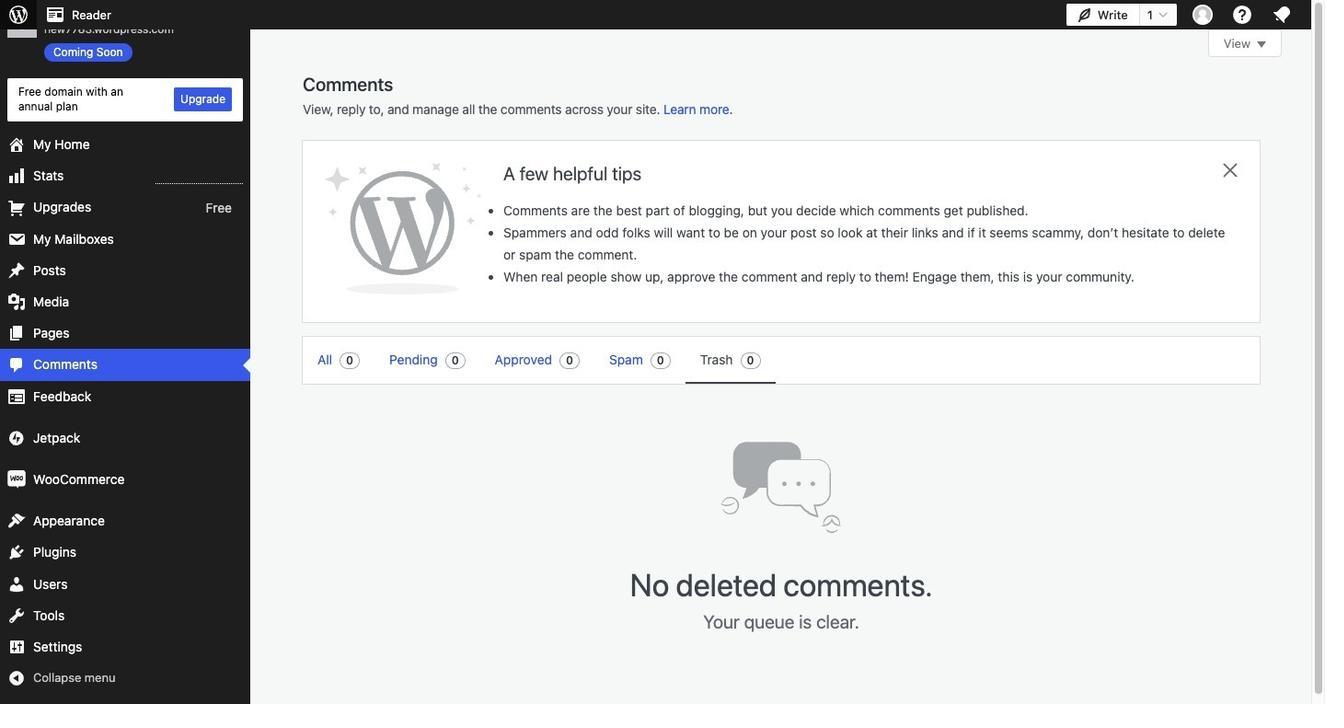 Task type: vqa. For each thing, say whether or not it's contained in the screenshot.
search box
no



Task type: locate. For each thing, give the bounding box(es) containing it.
menu
[[303, 337, 1231, 384]]

highest hourly views 0 image
[[156, 173, 243, 184]]

2 img image from the top
[[7, 471, 26, 489]]

manage your sites image
[[7, 4, 29, 26]]

help image
[[1232, 4, 1254, 26]]

1 img image from the top
[[7, 429, 26, 447]]

manage your notifications image
[[1271, 4, 1293, 26]]

closed image
[[1258, 41, 1267, 48]]

main content
[[303, 29, 1282, 673]]

img image
[[7, 429, 26, 447], [7, 471, 26, 489]]

1 vertical spatial img image
[[7, 471, 26, 489]]

wordpress logo image
[[325, 163, 481, 295]]

0 vertical spatial img image
[[7, 429, 26, 447]]



Task type: describe. For each thing, give the bounding box(es) containing it.
my profile image
[[1193, 5, 1213, 25]]

dismiss tips image
[[1220, 159, 1242, 181]]



